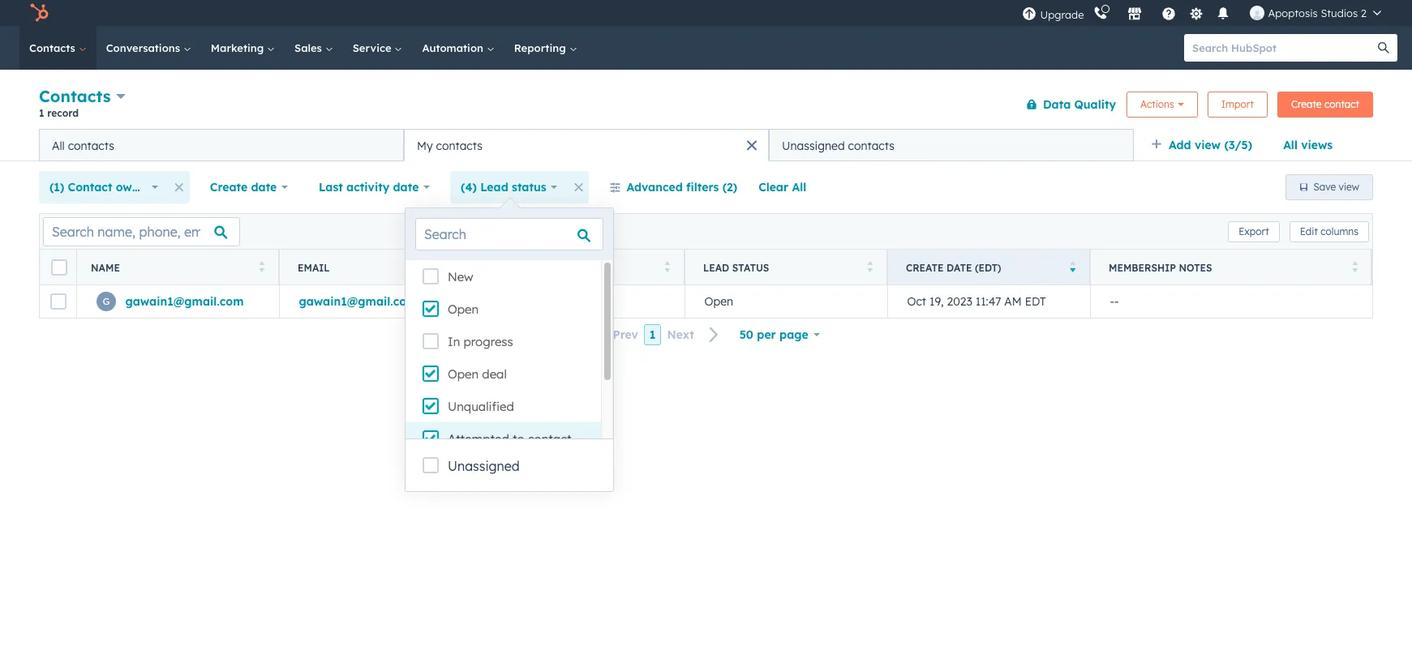 Task type: vqa. For each thing, say whether or not it's contained in the screenshot.
Press To Sort. ELEMENT related to Lead Status
yes



Task type: describe. For each thing, give the bounding box(es) containing it.
data quality
[[1044, 97, 1117, 112]]

am
[[1005, 295, 1022, 309]]

activity
[[347, 180, 390, 195]]

create for create date (edt)
[[906, 262, 944, 274]]

marketing link
[[201, 26, 285, 70]]

oct 19, 2023 11:47 am edt
[[908, 295, 1047, 309]]

all contacts button
[[39, 129, 404, 161]]

50 per page button
[[729, 319, 831, 351]]

save view
[[1314, 181, 1360, 193]]

oct
[[908, 295, 927, 309]]

descending sort. press to sort ascending. image
[[1070, 261, 1076, 272]]

open deal
[[448, 367, 507, 382]]

add view (3/5) button
[[1141, 129, 1273, 161]]

menu containing apoptosis studios 2
[[1021, 0, 1393, 26]]

date inside the last activity date popup button
[[393, 180, 419, 195]]

1 vertical spatial lead
[[704, 262, 730, 274]]

phone number
[[501, 262, 582, 274]]

50
[[740, 328, 754, 342]]

search button
[[1371, 34, 1398, 62]]

(edt)
[[975, 262, 1002, 274]]

number
[[539, 262, 582, 274]]

tara schultz image
[[1251, 6, 1265, 20]]

-- button
[[1091, 286, 1373, 318]]

record
[[47, 107, 79, 119]]

create contact
[[1292, 98, 1360, 110]]

apoptosis studios 2 button
[[1241, 0, 1392, 26]]

press to sort. image for phone number
[[664, 261, 670, 272]]

unassigned contacts button
[[769, 129, 1134, 161]]

create date
[[210, 180, 277, 195]]

edt
[[1025, 295, 1047, 309]]

actions
[[1141, 98, 1175, 110]]

calling icon image
[[1094, 6, 1109, 21]]

edit columns
[[1301, 225, 1359, 237]]

marketing
[[211, 41, 267, 54]]

clear all button
[[748, 171, 817, 204]]

create for create date
[[210, 180, 248, 195]]

marketplaces image
[[1128, 7, 1143, 22]]

date inside 'create date' popup button
[[251, 180, 277, 195]]

add
[[1169, 138, 1192, 153]]

contact inside list box
[[528, 432, 572, 447]]

(4) lead status
[[461, 180, 547, 195]]

(4)
[[461, 180, 477, 195]]

all for all views
[[1284, 138, 1298, 153]]

contact
[[68, 180, 112, 195]]

1 press to sort. image from the left
[[258, 261, 265, 272]]

advanced filters (2) button
[[599, 171, 748, 204]]

press to sort. element for lead status
[[867, 261, 873, 275]]

contacts banner
[[39, 83, 1374, 129]]

automation
[[422, 41, 487, 54]]

data
[[1044, 97, 1071, 112]]

advanced
[[627, 180, 683, 195]]

contacts inside contacts popup button
[[39, 86, 111, 106]]

create contact button
[[1278, 91, 1374, 117]]

prev button
[[582, 325, 644, 346]]

data quality button
[[1016, 88, 1117, 121]]

50 per page
[[740, 328, 809, 342]]

help button
[[1156, 0, 1184, 26]]

studios
[[1321, 6, 1359, 19]]

2 - from the left
[[1115, 295, 1120, 309]]

phone
[[501, 262, 536, 274]]

2023
[[947, 295, 973, 309]]

contacts inside contacts link
[[29, 41, 78, 54]]

1 for 1 record
[[39, 107, 44, 119]]

create date button
[[199, 171, 299, 204]]

hubspot image
[[29, 3, 49, 23]]

press to sort. image for membership notes
[[1352, 261, 1358, 272]]

unassigned for unassigned contacts
[[782, 138, 845, 153]]

calling icon button
[[1088, 2, 1115, 24]]

reporting link
[[505, 26, 587, 70]]

gawain1@gmail.com link inside button
[[299, 295, 418, 309]]

press to sort. element for phone number
[[664, 261, 670, 275]]

upgrade
[[1041, 8, 1085, 21]]

open inside open "button"
[[705, 295, 734, 309]]

export button
[[1229, 221, 1280, 242]]

Search name, phone, email addresses, or company search field
[[43, 217, 240, 246]]

contacts for all contacts
[[68, 138, 114, 153]]

open down the new
[[448, 302, 479, 317]]

quality
[[1075, 97, 1117, 112]]

1 gawain1@gmail.com link from the left
[[125, 295, 244, 309]]

next
[[667, 328, 694, 343]]

contacts button
[[39, 84, 126, 108]]

(3/5)
[[1225, 138, 1253, 153]]

sales link
[[285, 26, 343, 70]]

import
[[1222, 98, 1254, 110]]

save
[[1314, 181, 1337, 193]]

gawain1@gmail.com inside button
[[299, 295, 418, 309]]

sales
[[295, 41, 325, 54]]

prev
[[613, 328, 639, 343]]

help image
[[1162, 7, 1177, 22]]

settings image
[[1190, 7, 1204, 22]]

view for add
[[1195, 138, 1221, 153]]

all views link
[[1273, 129, 1344, 161]]

1 record
[[39, 107, 79, 119]]



Task type: locate. For each thing, give the bounding box(es) containing it.
unqualified
[[448, 399, 514, 415]]

contact right to
[[528, 432, 572, 447]]

in progress
[[448, 334, 513, 350]]

last
[[319, 180, 343, 195]]

1 inside contacts banner
[[39, 107, 44, 119]]

press to sort. element for email
[[461, 261, 467, 275]]

settings link
[[1187, 4, 1207, 22]]

conversations
[[106, 41, 183, 54]]

0 horizontal spatial gawain1@gmail.com
[[125, 295, 244, 309]]

(2)
[[723, 180, 738, 195]]

unassigned contacts
[[782, 138, 895, 153]]

open button
[[685, 286, 888, 318]]

0 vertical spatial view
[[1195, 138, 1221, 153]]

next button
[[662, 325, 729, 346]]

press to sort. image for email
[[461, 261, 467, 272]]

1 vertical spatial unassigned
[[448, 458, 520, 475]]

advanced filters (2)
[[627, 180, 738, 195]]

1 vertical spatial contacts
[[39, 86, 111, 106]]

2 press to sort. image from the left
[[664, 261, 670, 272]]

create inside button
[[1292, 98, 1322, 110]]

0 horizontal spatial 1
[[39, 107, 44, 119]]

1 horizontal spatial gawain1@gmail.com
[[299, 295, 418, 309]]

press to sort. image left phone
[[461, 261, 467, 272]]

1 button
[[644, 325, 662, 346]]

create inside popup button
[[210, 180, 248, 195]]

1 horizontal spatial contact
[[1325, 98, 1360, 110]]

actions button
[[1127, 91, 1198, 117]]

1 date from the left
[[251, 180, 277, 195]]

0 horizontal spatial contacts
[[68, 138, 114, 153]]

per
[[757, 328, 776, 342]]

contact
[[1325, 98, 1360, 110], [528, 432, 572, 447]]

create up all views
[[1292, 98, 1322, 110]]

lead
[[481, 180, 509, 195], [704, 262, 730, 274]]

--
[[1111, 295, 1120, 309]]

unassigned down "attempted"
[[448, 458, 520, 475]]

1 for 1
[[650, 328, 656, 342]]

open left deal
[[448, 367, 479, 382]]

contacts for unassigned contacts
[[848, 138, 895, 153]]

save view button
[[1286, 174, 1374, 200]]

contacts
[[29, 41, 78, 54], [39, 86, 111, 106]]

edit columns button
[[1290, 221, 1370, 242]]

view right add at the top of the page
[[1195, 138, 1221, 153]]

menu
[[1021, 0, 1393, 26]]

list box containing new
[[406, 260, 613, 455]]

view for save
[[1339, 181, 1360, 193]]

0 horizontal spatial create
[[210, 180, 248, 195]]

1 vertical spatial contact
[[528, 432, 572, 447]]

contacts up record
[[39, 86, 111, 106]]

1 gawain1@gmail.com from the left
[[125, 295, 244, 309]]

2 horizontal spatial all
[[1284, 138, 1298, 153]]

1 vertical spatial create
[[210, 180, 248, 195]]

open down lead status
[[705, 295, 734, 309]]

export
[[1239, 225, 1270, 237]]

0 horizontal spatial contact
[[528, 432, 572, 447]]

gawain1@gmail.com link
[[125, 295, 244, 309], [299, 295, 418, 309]]

pagination navigation
[[582, 324, 729, 346]]

import button
[[1208, 91, 1268, 117]]

1
[[39, 107, 44, 119], [650, 328, 656, 342]]

contacts down hubspot link
[[29, 41, 78, 54]]

last activity date
[[319, 180, 419, 195]]

apoptosis
[[1269, 6, 1318, 19]]

lead left status
[[704, 262, 730, 274]]

contact inside the create contact button
[[1325, 98, 1360, 110]]

filters
[[687, 180, 719, 195]]

1 horizontal spatial press to sort. image
[[664, 261, 670, 272]]

add view (3/5)
[[1169, 138, 1253, 153]]

membership
[[1109, 262, 1177, 274]]

2 date from the left
[[393, 180, 419, 195]]

automation link
[[413, 26, 505, 70]]

1 horizontal spatial unassigned
[[782, 138, 845, 153]]

new
[[448, 269, 474, 285]]

search image
[[1379, 42, 1390, 54]]

email
[[298, 262, 330, 274]]

my contacts button
[[404, 129, 769, 161]]

3 contacts from the left
[[848, 138, 895, 153]]

0 horizontal spatial date
[[251, 180, 277, 195]]

11:47
[[976, 295, 1002, 309]]

upgrade image
[[1023, 7, 1037, 22]]

1 horizontal spatial gawain1@gmail.com link
[[299, 295, 418, 309]]

list box
[[406, 260, 613, 455]]

descending sort. press to sort ascending. element
[[1070, 261, 1076, 275]]

1 horizontal spatial lead
[[704, 262, 730, 274]]

-
[[1111, 295, 1115, 309], [1115, 295, 1120, 309]]

views
[[1302, 138, 1333, 153]]

0 vertical spatial create
[[1292, 98, 1322, 110]]

0 vertical spatial contacts
[[29, 41, 78, 54]]

1 horizontal spatial contacts
[[436, 138, 483, 153]]

create down all contacts button at the left
[[210, 180, 248, 195]]

press to sort. image
[[258, 261, 265, 272], [867, 261, 873, 272]]

preview button
[[259, 302, 316, 323]]

1 horizontal spatial date
[[393, 180, 419, 195]]

0 horizontal spatial press to sort. image
[[258, 261, 265, 272]]

2 contacts from the left
[[436, 138, 483, 153]]

1 vertical spatial view
[[1339, 181, 1360, 193]]

gawain1@gmail.com button
[[279, 286, 482, 318]]

all down 1 record
[[52, 138, 65, 153]]

1 right prev
[[650, 328, 656, 342]]

2 gawain1@gmail.com link from the left
[[299, 295, 418, 309]]

conversations link
[[96, 26, 201, 70]]

my
[[417, 138, 433, 153]]

attempted to contact
[[448, 432, 572, 447]]

0 horizontal spatial lead
[[481, 180, 509, 195]]

unassigned up clear all
[[782, 138, 845, 153]]

contact up views
[[1325, 98, 1360, 110]]

preview
[[270, 306, 305, 318]]

view right save
[[1339, 181, 1360, 193]]

reporting
[[514, 41, 569, 54]]

service
[[353, 41, 395, 54]]

unassigned for unassigned
[[448, 458, 520, 475]]

Search HubSpot search field
[[1185, 34, 1384, 62]]

1 horizontal spatial view
[[1339, 181, 1360, 193]]

0 horizontal spatial view
[[1195, 138, 1221, 153]]

notes
[[1180, 262, 1213, 274]]

0 horizontal spatial all
[[52, 138, 65, 153]]

notifications image
[[1217, 7, 1231, 22]]

3 press to sort. image from the left
[[1352, 261, 1358, 272]]

status
[[733, 262, 770, 274]]

press to sort. element
[[258, 261, 265, 275], [461, 261, 467, 275], [664, 261, 670, 275], [867, 261, 873, 275], [1352, 261, 1358, 275]]

1 horizontal spatial press to sort. image
[[867, 261, 873, 272]]

date down all contacts button at the left
[[251, 180, 277, 195]]

1 left record
[[39, 107, 44, 119]]

1 contacts from the left
[[68, 138, 114, 153]]

contacts link
[[19, 26, 96, 70]]

0 vertical spatial unassigned
[[782, 138, 845, 153]]

1 horizontal spatial create
[[906, 262, 944, 274]]

5 press to sort. element from the left
[[1352, 261, 1358, 275]]

(1)
[[50, 180, 64, 195]]

1 horizontal spatial 1
[[650, 328, 656, 342]]

1 inside button
[[650, 328, 656, 342]]

press to sort. image left lead status
[[664, 261, 670, 272]]

0 horizontal spatial press to sort. image
[[461, 261, 467, 272]]

4 press to sort. element from the left
[[867, 261, 873, 275]]

date
[[947, 262, 973, 274]]

lead inside popup button
[[481, 180, 509, 195]]

clear all
[[759, 180, 807, 195]]

press to sort. image
[[461, 261, 467, 272], [664, 261, 670, 272], [1352, 261, 1358, 272]]

open
[[705, 295, 734, 309], [448, 302, 479, 317], [448, 367, 479, 382]]

last activity date button
[[308, 171, 441, 204]]

3 press to sort. element from the left
[[664, 261, 670, 275]]

2 press to sort. element from the left
[[461, 261, 467, 275]]

service link
[[343, 26, 413, 70]]

view inside button
[[1339, 181, 1360, 193]]

date right activity
[[393, 180, 419, 195]]

create left date
[[906, 262, 944, 274]]

press to sort. image down the columns
[[1352, 261, 1358, 272]]

press to sort. element for membership notes
[[1352, 261, 1358, 275]]

0 vertical spatial 1
[[39, 107, 44, 119]]

0 horizontal spatial unassigned
[[448, 458, 520, 475]]

0 horizontal spatial gawain1@gmail.com link
[[125, 295, 244, 309]]

(4) lead status button
[[450, 171, 568, 204]]

1 press to sort. image from the left
[[461, 261, 467, 272]]

all right clear
[[792, 180, 807, 195]]

1 - from the left
[[1111, 295, 1115, 309]]

deal
[[482, 367, 507, 382]]

all for all contacts
[[52, 138, 65, 153]]

unassigned inside unassigned contacts button
[[782, 138, 845, 153]]

0 vertical spatial lead
[[481, 180, 509, 195]]

(1) contact owner button
[[39, 171, 169, 204]]

(1) contact owner
[[50, 180, 151, 195]]

attempted
[[448, 432, 509, 447]]

contacts for my contacts
[[436, 138, 483, 153]]

2 horizontal spatial create
[[1292, 98, 1322, 110]]

page
[[780, 328, 809, 342]]

create for create contact
[[1292, 98, 1322, 110]]

2 gawain1@gmail.com from the left
[[299, 295, 418, 309]]

19,
[[930, 295, 944, 309]]

2 press to sort. image from the left
[[867, 261, 873, 272]]

create date (edt)
[[906, 262, 1002, 274]]

2 horizontal spatial press to sort. image
[[1352, 261, 1358, 272]]

columns
[[1321, 225, 1359, 237]]

2 horizontal spatial contacts
[[848, 138, 895, 153]]

1 horizontal spatial all
[[792, 180, 807, 195]]

name
[[91, 262, 120, 274]]

all views
[[1284, 138, 1333, 153]]

1 press to sort. element from the left
[[258, 261, 265, 275]]

lead right "(4)"
[[481, 180, 509, 195]]

view inside popup button
[[1195, 138, 1221, 153]]

apoptosis studios 2
[[1269, 6, 1367, 19]]

2 vertical spatial create
[[906, 262, 944, 274]]

0 vertical spatial contact
[[1325, 98, 1360, 110]]

owner
[[116, 180, 151, 195]]

all left views
[[1284, 138, 1298, 153]]

1 vertical spatial 1
[[650, 328, 656, 342]]

in
[[448, 334, 460, 350]]

Search search field
[[415, 218, 603, 251]]



